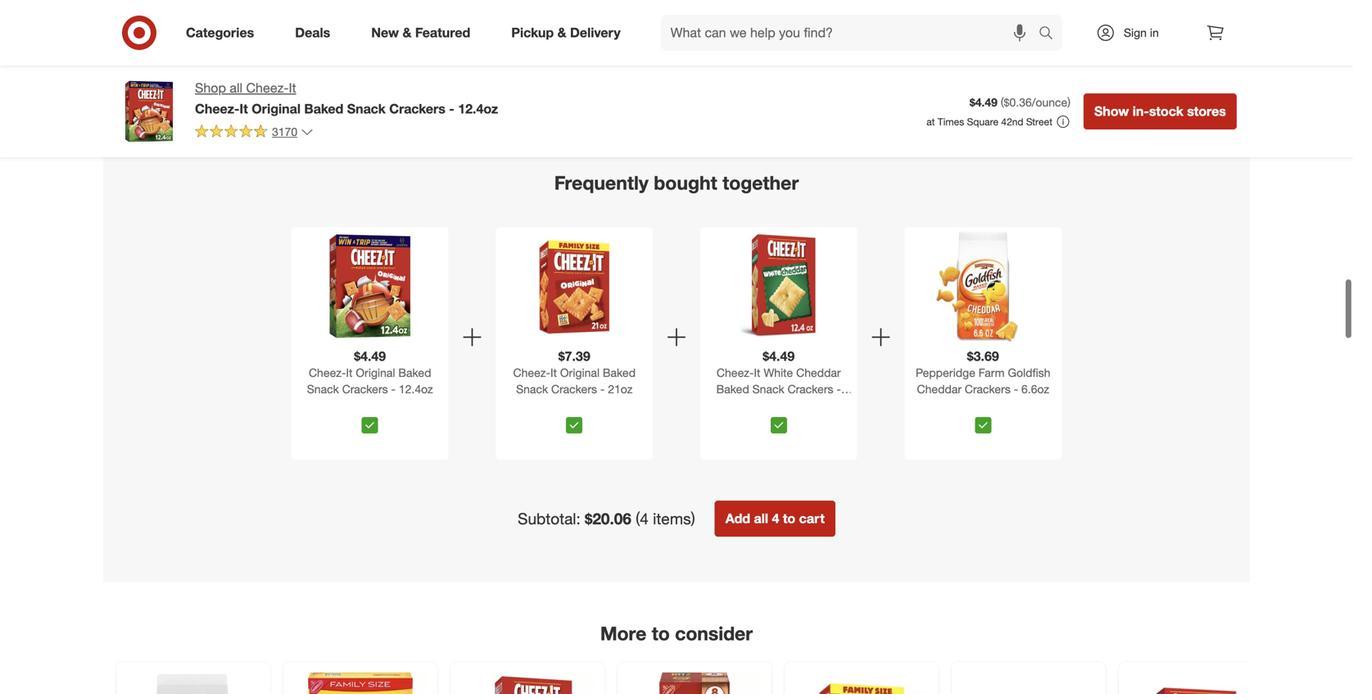 Task type: describe. For each thing, give the bounding box(es) containing it.
snack inside $4.49 cheez-it original baked snack crackers - 12.4oz
[[307, 382, 339, 396]]

3170
[[272, 124, 298, 139]]

categories
[[186, 25, 254, 41]]

street
[[1027, 116, 1053, 128]]

to inside button
[[783, 511, 796, 527]]

show in-stock stores button
[[1084, 93, 1237, 129]]

12.4oz inside shop all cheez-it cheez-it original baked snack crackers - 12.4oz
[[458, 101, 498, 117]]

more
[[601, 622, 647, 645]]

it for $4.49 cheez-it original baked snack crackers - 12.4oz
[[346, 366, 353, 380]]

5 add to cart button from the left
[[795, 17, 862, 43]]

- inside $7.39 cheez-it original baked snack crackers - 21oz
[[600, 382, 605, 396]]

add for 7th add to cart button from the right
[[134, 24, 152, 36]]

all for shop
[[230, 80, 243, 96]]

snack inside $7.39 cheez-it original baked snack crackers - 21oz
[[516, 382, 548, 396]]

sign
[[1124, 25, 1147, 40]]

featured
[[415, 25, 471, 41]]

What can we help you find? suggestions appear below search field
[[661, 15, 1043, 51]]

new
[[371, 25, 399, 41]]

new & featured
[[371, 25, 471, 41]]

pepperidge farm goldfish cheddar crackers - 6.6oz link
[[908, 365, 1059, 411]]

items)
[[653, 509, 695, 528]]

7 add to cart button from the left
[[1129, 17, 1197, 43]]

1 add to cart button from the left
[[126, 17, 194, 43]]

stock
[[1150, 103, 1184, 119]]

- inside shop all cheez-it cheez-it original baked snack crackers - 12.4oz
[[449, 101, 455, 117]]

4 add to cart from the left
[[635, 24, 688, 36]]

cheez- for $4.49 cheez-it white cheddar baked snack crackers - 12.4oz
[[717, 366, 754, 380]]

cheez-it original baked snack crackers - 12.4oz link
[[295, 365, 445, 411]]

original for $7.39
[[560, 366, 600, 380]]

image of cheez-it original baked snack crackers - 12.4oz image
[[116, 79, 182, 144]]

$20.06
[[585, 509, 632, 528]]

all for add
[[754, 511, 769, 527]]

baked inside $4.49 cheez-it white cheddar baked snack crackers - 12.4oz
[[717, 382, 750, 396]]

in
[[1150, 25, 1159, 40]]

pepperidge
[[916, 366, 976, 380]]

together
[[723, 171, 799, 194]]

42nd
[[1002, 116, 1024, 128]]

subtotal: $20.06 (4 items)
[[518, 509, 695, 528]]

sign in link
[[1082, 15, 1185, 51]]

shop all cheez-it cheez-it original baked snack crackers - 12.4oz
[[195, 80, 498, 117]]

subtotal:
[[518, 509, 581, 528]]

6 add to cart from the left
[[969, 24, 1022, 36]]

1 horizontal spatial cheez-it white cheddar baked snack crackers - 12.4oz image
[[723, 231, 835, 342]]

sign in
[[1124, 25, 1159, 40]]

pickup
[[512, 25, 554, 41]]

bought
[[654, 171, 718, 194]]

cheez-it original baked snack crackers - 21oz link
[[499, 365, 650, 411]]

cheez-it white cheddar baked snack crackers - 12.4oz link
[[704, 365, 854, 413]]

in-
[[1133, 103, 1150, 119]]

ritz original crackers - fresh stacks - 11.8oz image
[[628, 672, 762, 694]]

crackers inside shop all cheez-it cheez-it original baked snack crackers - 12.4oz
[[389, 101, 446, 117]]

snack inside $4.49 cheez-it white cheddar baked snack crackers - 12.4oz
[[753, 382, 785, 396]]

/ounce
[[1032, 95, 1068, 110]]

cheddar for $4.49
[[797, 366, 841, 380]]

cart inside add all 4 to cart button
[[799, 511, 825, 527]]

1 add to cart from the left
[[134, 24, 186, 36]]

cheez-it cheddar jack baked snack crackers 12.4oz image
[[1129, 672, 1263, 694]]

add for 2nd add to cart button from the left
[[301, 24, 319, 36]]

4 add to cart button from the left
[[628, 17, 695, 43]]

add for third add to cart button from the left
[[468, 24, 487, 36]]

it for $4.49 cheez-it white cheddar baked snack crackers - 12.4oz
[[754, 366, 761, 380]]

pepperidge farm goldfish cheddar crackers - 6.6oz image
[[928, 231, 1039, 342]]

$4.49 for $4.49 cheez-it original baked snack crackers - 12.4oz
[[354, 348, 386, 364]]

$4.49 ( $0.36 /ounce )
[[970, 95, 1071, 110]]

add all 4 to cart
[[726, 511, 825, 527]]

$3.69
[[968, 348, 999, 364]]

baked inside shop all cheez-it cheez-it original baked snack crackers - 12.4oz
[[304, 101, 344, 117]]

it for $7.39 cheez-it original baked snack crackers - 21oz
[[551, 366, 557, 380]]

more to consider
[[601, 622, 753, 645]]

$4.49 cheez-it original baked snack crackers - 12.4oz
[[307, 348, 433, 396]]

& for new
[[403, 25, 412, 41]]

white
[[764, 366, 793, 380]]

$3.69 pepperidge farm goldfish cheddar crackers - 6.6oz
[[916, 348, 1051, 396]]

categories link
[[172, 15, 275, 51]]



Task type: vqa. For each thing, say whether or not it's contained in the screenshot.
"Target Circle"
no



Task type: locate. For each thing, give the bounding box(es) containing it.
times
[[938, 116, 965, 128]]

1 vertical spatial cheez-it original baked snack crackers - 21oz image
[[795, 672, 929, 694]]

$4.49 for $4.49 cheez-it white cheddar baked snack crackers - 12.4oz
[[763, 348, 795, 364]]

cheddar inside $3.69 pepperidge farm goldfish cheddar crackers - 6.6oz
[[917, 382, 962, 396]]

- inside $4.49 cheez-it original baked snack crackers - 12.4oz
[[391, 382, 396, 396]]

add to cart
[[134, 24, 186, 36], [301, 24, 353, 36], [468, 24, 521, 36], [635, 24, 688, 36], [802, 24, 855, 36], [969, 24, 1022, 36], [1136, 24, 1189, 36]]

2 & from the left
[[558, 25, 567, 41]]

add for 7th add to cart button
[[1136, 24, 1155, 36]]

1 vertical spatial cheez-it white cheddar baked snack crackers - 12.4oz image
[[460, 672, 595, 694]]

it
[[289, 80, 296, 96], [240, 101, 248, 117], [346, 366, 353, 380], [551, 366, 557, 380], [754, 366, 761, 380]]

deals
[[295, 25, 330, 41]]

all inside button
[[754, 511, 769, 527]]

it inside $4.49 cheez-it white cheddar baked snack crackers - 12.4oz
[[754, 366, 761, 380]]

snack
[[347, 101, 386, 117], [307, 382, 339, 396], [516, 382, 548, 396], [753, 382, 785, 396]]

2 vertical spatial 12.4oz
[[762, 398, 796, 413]]

0 horizontal spatial $4.49
[[354, 348, 386, 364]]

crackers
[[389, 101, 446, 117], [342, 382, 388, 396], [551, 382, 597, 396], [788, 382, 834, 396], [965, 382, 1011, 396]]

$0.36
[[1004, 95, 1032, 110]]

cheez-it original baked snack crackers - 12.4oz image
[[315, 231, 426, 342]]

0 horizontal spatial cheez-it white cheddar baked snack crackers - 12.4oz image
[[460, 672, 595, 694]]

to
[[155, 24, 164, 36], [322, 24, 332, 36], [489, 24, 499, 36], [656, 24, 666, 36], [824, 24, 833, 36], [991, 24, 1000, 36], [1158, 24, 1167, 36], [783, 511, 796, 527], [652, 622, 670, 645]]

cheddar inside $4.49 cheez-it white cheddar baked snack crackers - 12.4oz
[[797, 366, 841, 380]]

$7.39
[[559, 348, 591, 364]]

original inside $4.49 cheez-it original baked snack crackers - 12.4oz
[[356, 366, 395, 380]]

add for second add to cart button from right
[[969, 24, 988, 36]]

2 add to cart from the left
[[301, 24, 353, 36]]

add all 4 to cart button
[[715, 501, 836, 537]]

1 horizontal spatial original
[[356, 366, 395, 380]]

6.6oz
[[1022, 382, 1050, 396]]

12.4oz
[[458, 101, 498, 117], [399, 382, 433, 396], [762, 398, 796, 413]]

show in-stock stores
[[1095, 103, 1227, 119]]

add for add all 4 to cart button
[[726, 511, 751, 527]]

pickup & delivery
[[512, 25, 621, 41]]

cheez- inside $4.49 cheez-it original baked snack crackers - 12.4oz
[[309, 366, 346, 380]]

2 horizontal spatial $4.49
[[970, 95, 998, 110]]

1 vertical spatial cheddar
[[917, 382, 962, 396]]

farm
[[979, 366, 1005, 380]]

cheez- inside $7.39 cheez-it original baked snack crackers - 21oz
[[513, 366, 551, 380]]

frequently bought together
[[554, 171, 799, 194]]

wheat thins original crackers image
[[293, 672, 428, 694]]

$4.49 cheez-it white cheddar baked snack crackers - 12.4oz
[[717, 348, 841, 413]]

show
[[1095, 103, 1129, 119]]

original for $4.49
[[356, 366, 395, 380]]

& for pickup
[[558, 25, 567, 41]]

all inside shop all cheez-it cheez-it original baked snack crackers - 12.4oz
[[230, 80, 243, 96]]

0 horizontal spatial 12.4oz
[[399, 382, 433, 396]]

&
[[403, 25, 412, 41], [558, 25, 567, 41]]

$7.39 cheez-it original baked snack crackers - 21oz
[[513, 348, 636, 396]]

cheez- inside $4.49 cheez-it white cheddar baked snack crackers - 12.4oz
[[717, 366, 754, 380]]

crackers inside $3.69 pepperidge farm goldfish cheddar crackers - 6.6oz
[[965, 382, 1011, 396]]

1 vertical spatial 12.4oz
[[399, 382, 433, 396]]

0 vertical spatial cheez-it white cheddar baked snack crackers - 12.4oz image
[[723, 231, 835, 342]]

baked inside $7.39 cheez-it original baked snack crackers - 21oz
[[603, 366, 636, 380]]

search
[[1032, 26, 1071, 42]]

2 add to cart button from the left
[[293, 17, 361, 43]]

original inside $7.39 cheez-it original baked snack crackers - 21oz
[[560, 366, 600, 380]]

)
[[1068, 95, 1071, 110]]

-
[[449, 101, 455, 117], [391, 382, 396, 396], [600, 382, 605, 396], [837, 382, 841, 396], [1014, 382, 1019, 396]]

new & featured link
[[357, 15, 491, 51]]

1 horizontal spatial cheddar
[[917, 382, 962, 396]]

baked inside $4.49 cheez-it original baked snack crackers - 12.4oz
[[399, 366, 431, 380]]

0 horizontal spatial &
[[403, 25, 412, 41]]

$4.49 for $4.49 ( $0.36 /ounce )
[[970, 95, 998, 110]]

add for 4th add to cart button from right
[[635, 24, 654, 36]]

$4.49
[[970, 95, 998, 110], [354, 348, 386, 364], [763, 348, 795, 364]]

cheez- for $4.49 cheez-it original baked snack crackers - 12.4oz
[[309, 366, 346, 380]]

shop
[[195, 80, 226, 96]]

1 horizontal spatial all
[[754, 511, 769, 527]]

1 horizontal spatial cheez-it original baked snack crackers - 21oz image
[[795, 672, 929, 694]]

0 horizontal spatial all
[[230, 80, 243, 96]]

& right new at the left top
[[403, 25, 412, 41]]

12.4oz inside $4.49 cheez-it original baked snack crackers - 12.4oz
[[399, 382, 433, 396]]

7 add to cart from the left
[[1136, 24, 1189, 36]]

0 horizontal spatial cheddar
[[797, 366, 841, 380]]

None checkbox
[[362, 417, 378, 434], [771, 417, 787, 434], [975, 417, 992, 434], [362, 417, 378, 434], [771, 417, 787, 434], [975, 417, 992, 434]]

all
[[230, 80, 243, 96], [754, 511, 769, 527]]

cheez-it white cheddar baked snack crackers - 12.4oz image
[[723, 231, 835, 342], [460, 672, 595, 694]]

1 & from the left
[[403, 25, 412, 41]]

search button
[[1032, 15, 1071, 54]]

cheddar
[[797, 366, 841, 380], [917, 382, 962, 396]]

cheez-it original baked snack crackers - 21oz image
[[519, 231, 630, 342], [795, 672, 929, 694]]

stores
[[1188, 103, 1227, 119]]

square
[[967, 116, 999, 128]]

(4
[[636, 509, 649, 528]]

all right shop
[[230, 80, 243, 96]]

12.4oz inside $4.49 cheez-it white cheddar baked snack crackers - 12.4oz
[[762, 398, 796, 413]]

baked
[[304, 101, 344, 117], [399, 366, 431, 380], [603, 366, 636, 380], [717, 382, 750, 396]]

1 horizontal spatial 12.4oz
[[458, 101, 498, 117]]

4
[[772, 511, 780, 527]]

$4.49 left (
[[970, 95, 998, 110]]

0 vertical spatial all
[[230, 80, 243, 96]]

- inside $4.49 cheez-it white cheddar baked snack crackers - 12.4oz
[[837, 382, 841, 396]]

3 add to cart from the left
[[468, 24, 521, 36]]

0 horizontal spatial cheez-it original baked snack crackers - 21oz image
[[519, 231, 630, 342]]

0 horizontal spatial original
[[252, 101, 301, 117]]

all left 4
[[754, 511, 769, 527]]

0 vertical spatial 12.4oz
[[458, 101, 498, 117]]

- inside $3.69 pepperidge farm goldfish cheddar crackers - 6.6oz
[[1014, 382, 1019, 396]]

frequently
[[554, 171, 649, 194]]

original inside shop all cheez-it cheez-it original baked snack crackers - 12.4oz
[[252, 101, 301, 117]]

1 vertical spatial all
[[754, 511, 769, 527]]

(
[[1001, 95, 1004, 110]]

$4.49 up cheez-it original baked snack crackers - 12.4oz link
[[354, 348, 386, 364]]

at times square 42nd street
[[927, 116, 1053, 128]]

5 add to cart from the left
[[802, 24, 855, 36]]

add for 3rd add to cart button from the right
[[802, 24, 821, 36]]

delivery
[[570, 25, 621, 41]]

crackers inside $4.49 cheez-it original baked snack crackers - 12.4oz
[[342, 382, 388, 396]]

2 horizontal spatial 12.4oz
[[762, 398, 796, 413]]

original
[[252, 101, 301, 117], [356, 366, 395, 380], [560, 366, 600, 380]]

deals link
[[281, 15, 351, 51]]

cart
[[167, 24, 186, 36], [334, 24, 353, 36], [501, 24, 521, 36], [669, 24, 688, 36], [836, 24, 855, 36], [1003, 24, 1022, 36], [1170, 24, 1189, 36], [799, 511, 825, 527]]

cheddar right white at the right bottom
[[797, 366, 841, 380]]

snack inside shop all cheez-it cheez-it original baked snack crackers - 12.4oz
[[347, 101, 386, 117]]

$4.49 inside $4.49 cheez-it white cheddar baked snack crackers - 12.4oz
[[763, 348, 795, 364]]

add
[[134, 24, 152, 36], [301, 24, 319, 36], [468, 24, 487, 36], [635, 24, 654, 36], [802, 24, 821, 36], [969, 24, 988, 36], [1136, 24, 1155, 36], [726, 511, 751, 527]]

goldfish
[[1008, 366, 1051, 380]]

cheez-
[[246, 80, 289, 96], [195, 101, 240, 117], [309, 366, 346, 380], [513, 366, 551, 380], [717, 366, 754, 380]]

it inside $7.39 cheez-it original baked snack crackers - 21oz
[[551, 366, 557, 380]]

consider
[[675, 622, 753, 645]]

crackers inside $4.49 cheez-it white cheddar baked snack crackers - 12.4oz
[[788, 382, 834, 396]]

pepperidge farm goldfish cheddar crackers image
[[126, 672, 261, 694]]

it inside $4.49 cheez-it original baked snack crackers - 12.4oz
[[346, 366, 353, 380]]

pickup & delivery link
[[498, 15, 641, 51]]

2 horizontal spatial original
[[560, 366, 600, 380]]

0 vertical spatial cheez-it original baked snack crackers - 21oz image
[[519, 231, 630, 342]]

cheddar down pepperidge at bottom right
[[917, 382, 962, 396]]

cheddar for $3.69
[[917, 382, 962, 396]]

cheez- for $7.39 cheez-it original baked snack crackers - 21oz
[[513, 366, 551, 380]]

3 add to cart button from the left
[[460, 17, 528, 43]]

6 add to cart button from the left
[[962, 17, 1029, 43]]

0 vertical spatial cheddar
[[797, 366, 841, 380]]

at
[[927, 116, 935, 128]]

crackers inside $7.39 cheez-it original baked snack crackers - 21oz
[[551, 382, 597, 396]]

& right the pickup
[[558, 25, 567, 41]]

$4.49 up white at the right bottom
[[763, 348, 795, 364]]

add to cart button
[[126, 17, 194, 43], [293, 17, 361, 43], [460, 17, 528, 43], [628, 17, 695, 43], [795, 17, 862, 43], [962, 17, 1029, 43], [1129, 17, 1197, 43]]

None checkbox
[[566, 417, 583, 434]]

1 horizontal spatial &
[[558, 25, 567, 41]]

21oz
[[608, 382, 633, 396]]

1 horizontal spatial $4.49
[[763, 348, 795, 364]]

$4.49 inside $4.49 cheez-it original baked snack crackers - 12.4oz
[[354, 348, 386, 364]]

3170 link
[[195, 124, 314, 142]]



